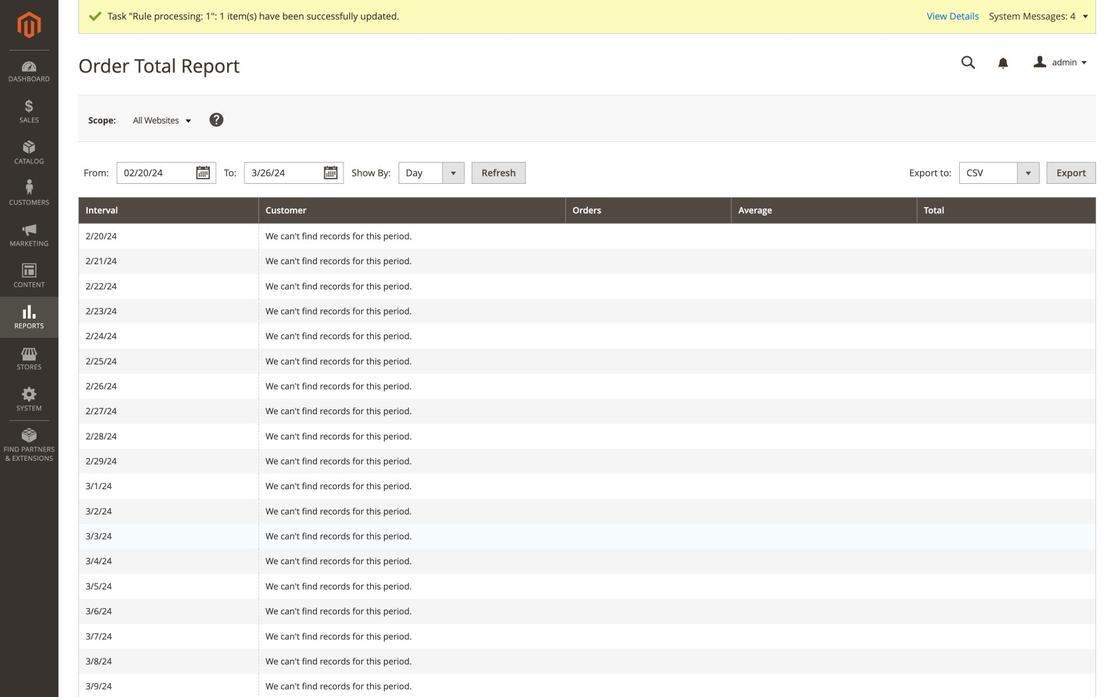 Task type: locate. For each thing, give the bounding box(es) containing it.
None text field
[[953, 51, 986, 74], [244, 162, 344, 184], [953, 51, 986, 74], [244, 162, 344, 184]]

menu bar
[[0, 50, 58, 470]]

None text field
[[117, 162, 216, 184]]

magento admin panel image
[[18, 11, 41, 39]]



Task type: vqa. For each thing, say whether or not it's contained in the screenshot.
tab list
no



